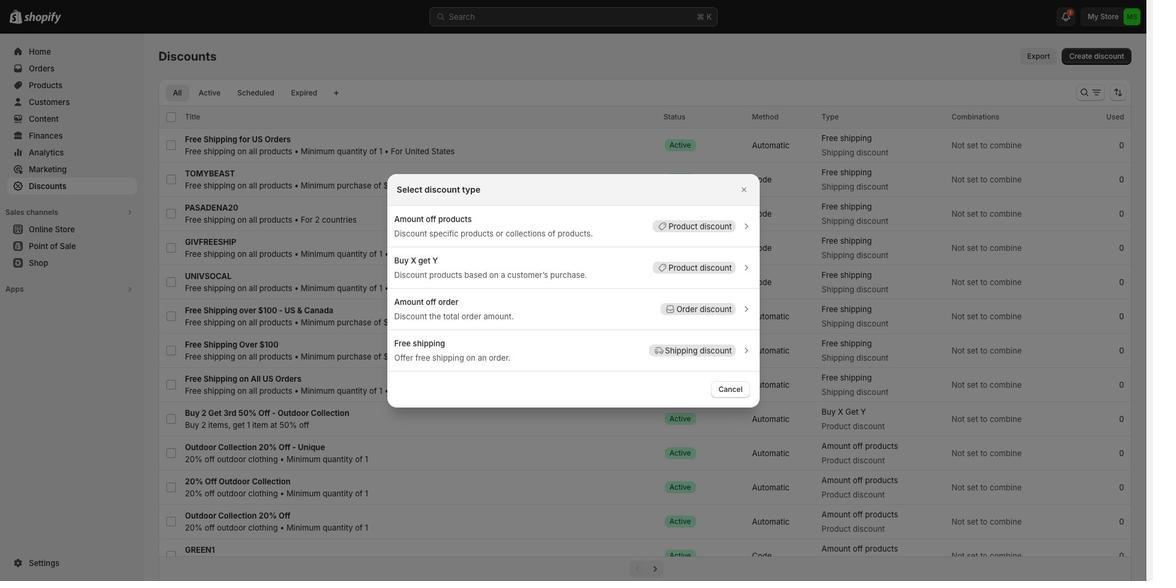 Task type: vqa. For each thing, say whether or not it's contained in the screenshot.
time—automatically.
no



Task type: locate. For each thing, give the bounding box(es) containing it.
dialog
[[0, 174, 1147, 408]]

tab list
[[163, 84, 327, 102]]

pagination element
[[159, 557, 1132, 582]]



Task type: describe. For each thing, give the bounding box(es) containing it.
shopify image
[[24, 12, 61, 24]]



